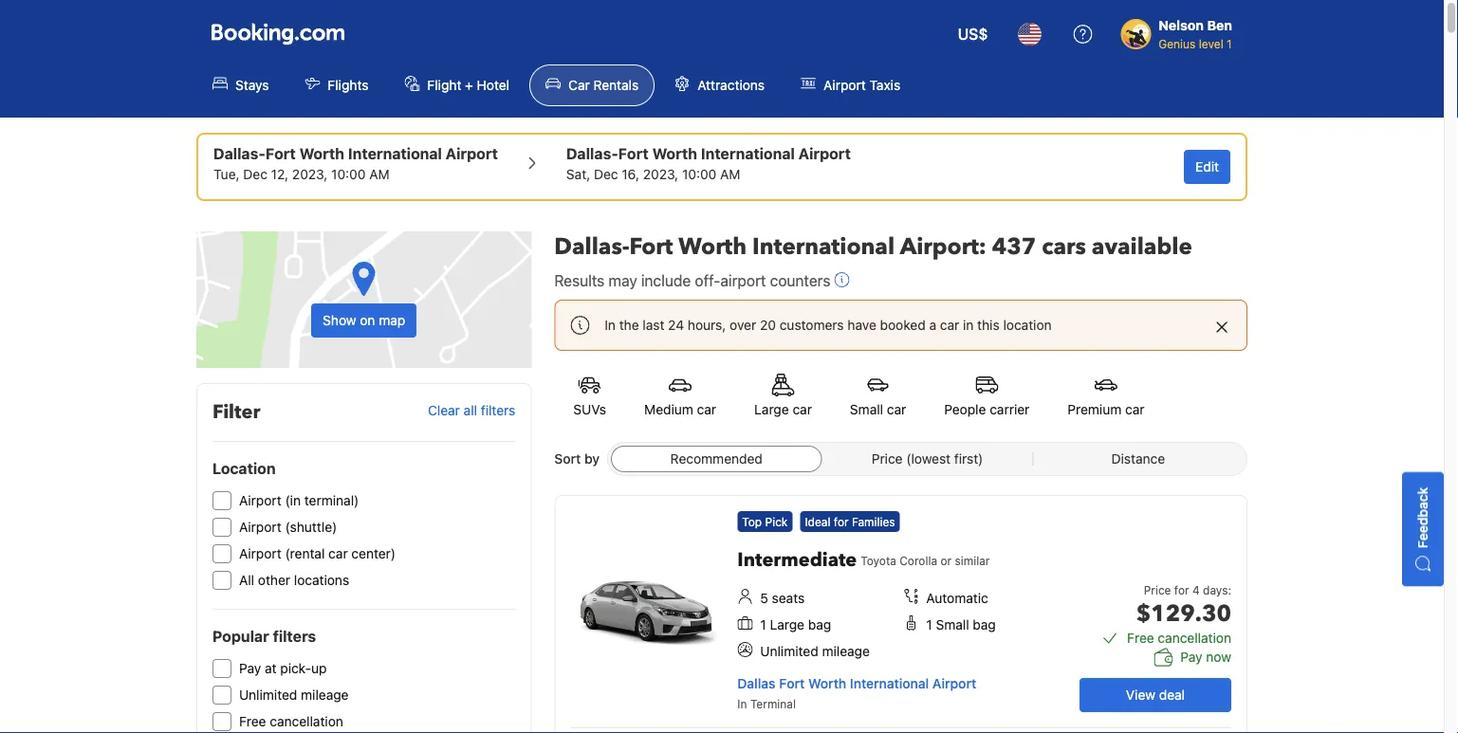 Task type: locate. For each thing, give the bounding box(es) containing it.
dec for dallas-fort worth international airport tue, dec 12, 2023, 10:00 am
[[243, 166, 267, 182]]

booked
[[880, 317, 926, 333]]

toyota
[[861, 554, 896, 567]]

in left the
[[605, 317, 616, 333]]

have
[[848, 317, 876, 333]]

1 2023, from the left
[[292, 166, 328, 182]]

1 vertical spatial unlimited
[[239, 687, 297, 703]]

small down automatic
[[936, 617, 969, 633]]

drop-off date element
[[566, 165, 851, 184]]

0 vertical spatial unlimited
[[760, 644, 818, 659]]

worth for dallas fort worth international airport in terminal
[[808, 676, 846, 692]]

price
[[872, 451, 903, 467], [1144, 583, 1171, 597]]

car right premium
[[1125, 402, 1145, 417]]

dallas-fort worth international airport: 437 cars available
[[554, 231, 1192, 262]]

for
[[834, 515, 849, 528], [1174, 583, 1189, 597]]

5
[[760, 591, 768, 606]]

mileage
[[822, 644, 870, 659], [301, 687, 349, 703]]

skip to main content element
[[0, 0, 1444, 118]]

if you choose one, you'll need to make your own way there - but prices can be a lot lower. image
[[834, 272, 849, 287], [834, 272, 849, 287]]

small car
[[850, 402, 906, 417]]

cancellation
[[1158, 630, 1231, 646], [270, 714, 343, 730]]

free cancellation inside product card group
[[1127, 630, 1231, 646]]

filters
[[481, 403, 515, 419], [273, 628, 316, 646]]

large car button
[[735, 362, 831, 431]]

airport down +
[[446, 145, 498, 163]]

people carrier button
[[925, 362, 1049, 431]]

airport down 1 small bag at the bottom right of the page
[[933, 676, 976, 692]]

international up pick-up date element
[[348, 145, 442, 163]]

car for large car
[[793, 402, 812, 417]]

0 horizontal spatial mileage
[[301, 687, 349, 703]]

0 vertical spatial filters
[[481, 403, 515, 419]]

1 vertical spatial unlimited mileage
[[239, 687, 349, 703]]

2 am from the left
[[720, 166, 740, 182]]

1 horizontal spatial small
[[936, 617, 969, 633]]

0 horizontal spatial pay
[[239, 661, 261, 676]]

1 horizontal spatial in
[[737, 697, 747, 711]]

international up counters
[[752, 231, 895, 262]]

0 horizontal spatial 10:00
[[331, 166, 366, 182]]

small inside product card group
[[936, 617, 969, 633]]

price inside the price for 4 days: $129.30
[[1144, 583, 1171, 597]]

ideal for families
[[805, 515, 895, 528]]

free cancellation down pick- at the left of page
[[239, 714, 343, 730]]

dallas- inside dallas-fort worth international airport tue, dec 12, 2023, 10:00 am
[[213, 145, 265, 163]]

international inside dallas-fort worth international airport sat, dec 16, 2023, 10:00 am
[[701, 145, 795, 163]]

1 vertical spatial free cancellation
[[239, 714, 343, 730]]

this
[[977, 317, 1000, 333]]

1 horizontal spatial filters
[[481, 403, 515, 419]]

2023, right 12,
[[292, 166, 328, 182]]

edit button
[[1184, 150, 1230, 184]]

am inside dallas-fort worth international airport tue, dec 12, 2023, 10:00 am
[[369, 166, 390, 182]]

car right a
[[940, 317, 959, 333]]

0 vertical spatial free
[[1127, 630, 1154, 646]]

1 down 5
[[760, 617, 766, 633]]

1 vertical spatial in
[[737, 697, 747, 711]]

1 vertical spatial for
[[1174, 583, 1189, 597]]

unlimited mileage inside product card group
[[760, 644, 870, 659]]

1 horizontal spatial 10:00
[[682, 166, 717, 182]]

seats
[[772, 591, 805, 606]]

0 horizontal spatial 2023,
[[292, 166, 328, 182]]

10:00
[[331, 166, 366, 182], [682, 166, 717, 182]]

flights link
[[289, 65, 385, 106]]

results
[[554, 272, 605, 290]]

price inside sort by element
[[872, 451, 903, 467]]

worth inside dallas-fort worth international airport sat, dec 16, 2023, 10:00 am
[[652, 145, 697, 163]]

1 horizontal spatial am
[[720, 166, 740, 182]]

2 bag from the left
[[973, 617, 996, 633]]

fort inside dallas fort worth international airport in terminal
[[779, 676, 805, 692]]

10:00 down pick-up location element
[[331, 166, 366, 182]]

1 horizontal spatial for
[[1174, 583, 1189, 597]]

1 horizontal spatial cancellation
[[1158, 630, 1231, 646]]

now
[[1206, 649, 1231, 665]]

all other locations
[[239, 573, 349, 588]]

10:00 inside dallas-fort worth international airport sat, dec 16, 2023, 10:00 am
[[682, 166, 717, 182]]

am down pick-up location element
[[369, 166, 390, 182]]

1 10:00 from the left
[[331, 166, 366, 182]]

worth for dallas-fort worth international airport sat, dec 16, 2023, 10:00 am
[[652, 145, 697, 163]]

fort up 16,
[[618, 145, 649, 163]]

price for 4 days: $129.30
[[1136, 583, 1231, 629]]

+
[[465, 77, 473, 93]]

car
[[940, 317, 959, 333], [697, 402, 716, 417], [793, 402, 812, 417], [887, 402, 906, 417], [1125, 402, 1145, 417], [328, 546, 348, 562]]

worth for dallas-fort worth international airport tue, dec 12, 2023, 10:00 am
[[299, 145, 344, 163]]

for for ideal for families
[[834, 515, 849, 528]]

dallas fort worth international airport in terminal
[[737, 676, 976, 711]]

dallas- inside dallas-fort worth international airport sat, dec 16, 2023, 10:00 am
[[566, 145, 618, 163]]

2 horizontal spatial 1
[[1227, 37, 1232, 50]]

dallas- up tue,
[[213, 145, 265, 163]]

free cancellation down $129.30
[[1127, 630, 1231, 646]]

us$
[[958, 25, 988, 43]]

1 horizontal spatial 2023,
[[643, 166, 678, 182]]

filter
[[213, 399, 260, 425]]

0 vertical spatial for
[[834, 515, 849, 528]]

dec left 16,
[[594, 166, 618, 182]]

1 bag from the left
[[808, 617, 831, 633]]

in down dallas
[[737, 697, 747, 711]]

pay at pick-up
[[239, 661, 327, 676]]

unlimited mileage down pick- at the left of page
[[239, 687, 349, 703]]

similar
[[955, 554, 990, 567]]

level
[[1199, 37, 1224, 50]]

0 horizontal spatial for
[[834, 515, 849, 528]]

medium
[[644, 402, 693, 417]]

pay inside product card group
[[1181, 649, 1203, 665]]

free down at
[[239, 714, 266, 730]]

dallas-fort worth international airport group
[[213, 142, 498, 184], [566, 142, 851, 184]]

0 horizontal spatial unlimited mileage
[[239, 687, 349, 703]]

dec inside dallas-fort worth international airport tue, dec 12, 2023, 10:00 am
[[243, 166, 267, 182]]

1 vertical spatial price
[[1144, 583, 1171, 597]]

1 horizontal spatial free cancellation
[[1127, 630, 1231, 646]]

pay
[[1181, 649, 1203, 665], [239, 661, 261, 676]]

24
[[668, 317, 684, 333]]

pay for pay now
[[1181, 649, 1203, 665]]

worth
[[299, 145, 344, 163], [652, 145, 697, 163], [679, 231, 747, 262], [808, 676, 846, 692]]

unlimited mileage down 1 large bag
[[760, 644, 870, 659]]

airport left taxis
[[824, 77, 866, 93]]

center)
[[351, 546, 396, 562]]

0 horizontal spatial 1
[[760, 617, 766, 633]]

1 horizontal spatial dec
[[594, 166, 618, 182]]

last
[[643, 317, 664, 333]]

1 horizontal spatial dallas-fort worth international airport group
[[566, 142, 851, 184]]

worth up pick-up date element
[[299, 145, 344, 163]]

flight + hotel link
[[388, 65, 526, 106]]

people carrier
[[944, 402, 1030, 417]]

0 vertical spatial unlimited mileage
[[760, 644, 870, 659]]

1
[[1227, 37, 1232, 50], [760, 617, 766, 633], [926, 617, 932, 633]]

customers
[[780, 317, 844, 333]]

hotel
[[477, 77, 510, 93]]

international down 1 small bag at the bottom right of the page
[[850, 676, 929, 692]]

10:00 for dallas-fort worth international airport tue, dec 12, 2023, 10:00 am
[[331, 166, 366, 182]]

1 vertical spatial cancellation
[[270, 714, 343, 730]]

5 seats
[[760, 591, 805, 606]]

pay left at
[[239, 661, 261, 676]]

price left (lowest
[[872, 451, 903, 467]]

cancellation inside product card group
[[1158, 630, 1231, 646]]

(shuttle)
[[285, 519, 337, 535]]

worth inside dallas fort worth international airport in terminal
[[808, 676, 846, 692]]

0 horizontal spatial price
[[872, 451, 903, 467]]

price up $129.30
[[1144, 583, 1171, 597]]

the
[[619, 317, 639, 333]]

10:00 inside dallas-fort worth international airport tue, dec 12, 2023, 10:00 am
[[331, 166, 366, 182]]

free
[[1127, 630, 1154, 646], [239, 714, 266, 730]]

1 large bag
[[760, 617, 831, 633]]

cancellation down pick- at the left of page
[[270, 714, 343, 730]]

2023, for dallas-fort worth international airport tue, dec 12, 2023, 10:00 am
[[292, 166, 328, 182]]

0 vertical spatial small
[[850, 402, 883, 417]]

fort inside dallas-fort worth international airport sat, dec 16, 2023, 10:00 am
[[618, 145, 649, 163]]

small inside button
[[850, 402, 883, 417]]

small car button
[[831, 362, 925, 431]]

unlimited down at
[[239, 687, 297, 703]]

in the last 24 hours, over 20 customers have booked a car in this location
[[605, 317, 1052, 333]]

fort for dallas-fort worth international airport sat, dec 16, 2023, 10:00 am
[[618, 145, 649, 163]]

mileage up dallas fort worth international airport button
[[822, 644, 870, 659]]

airport inside dallas-fort worth international airport sat, dec 16, 2023, 10:00 am
[[798, 145, 851, 163]]

1 down automatic
[[926, 617, 932, 633]]

fort up 'terminal'
[[779, 676, 805, 692]]

for left 4
[[1174, 583, 1189, 597]]

worth down 1 large bag
[[808, 676, 846, 692]]

car right medium
[[697, 402, 716, 417]]

worth for dallas-fort worth international airport: 437 cars available
[[679, 231, 747, 262]]

international up drop-off date element
[[701, 145, 795, 163]]

ben
[[1207, 18, 1232, 33]]

1 right level
[[1227, 37, 1232, 50]]

0 horizontal spatial bag
[[808, 617, 831, 633]]

large inside product card group
[[770, 617, 805, 633]]

2 10:00 from the left
[[682, 166, 717, 182]]

1 horizontal spatial unlimited mileage
[[760, 644, 870, 659]]

1 horizontal spatial free
[[1127, 630, 1154, 646]]

0 vertical spatial free cancellation
[[1127, 630, 1231, 646]]

feedback button
[[1402, 472, 1444, 586]]

0 vertical spatial price
[[872, 451, 903, 467]]

0 horizontal spatial dec
[[243, 166, 267, 182]]

car for premium car
[[1125, 402, 1145, 417]]

cancellation up 'pay now'
[[1158, 630, 1231, 646]]

fort for dallas-fort worth international airport tue, dec 12, 2023, 10:00 am
[[265, 145, 296, 163]]

0 horizontal spatial free
[[239, 714, 266, 730]]

for inside the price for 4 days: $129.30
[[1174, 583, 1189, 597]]

bag down intermediate on the right bottom of the page
[[808, 617, 831, 633]]

16,
[[622, 166, 639, 182]]

0 horizontal spatial dallas-fort worth international airport group
[[213, 142, 498, 184]]

dallas-fort worth international airport group down flights
[[213, 142, 498, 184]]

pay left the now
[[1181, 649, 1203, 665]]

2023, right 16,
[[643, 166, 678, 182]]

dallas- up the sat, at the top left of page
[[566, 145, 618, 163]]

1 dallas-fort worth international airport group from the left
[[213, 142, 498, 184]]

unlimited inside product card group
[[760, 644, 818, 659]]

nelson
[[1159, 18, 1204, 33]]

sort by element
[[607, 442, 1248, 476]]

for for price for 4 days: $129.30
[[1174, 583, 1189, 597]]

1 horizontal spatial pay
[[1181, 649, 1203, 665]]

2023, inside dallas-fort worth international airport tue, dec 12, 2023, 10:00 am
[[292, 166, 328, 182]]

0 vertical spatial in
[[605, 317, 616, 333]]

2023, inside dallas-fort worth international airport sat, dec 16, 2023, 10:00 am
[[643, 166, 678, 182]]

price for price (lowest first)
[[872, 451, 903, 467]]

car up price (lowest first)
[[887, 402, 906, 417]]

1 horizontal spatial unlimited
[[760, 644, 818, 659]]

car rentals link
[[529, 65, 655, 106]]

2023,
[[292, 166, 328, 182], [643, 166, 678, 182]]

dallas- up results
[[554, 231, 629, 262]]

1 vertical spatial large
[[770, 617, 805, 633]]

dec for dallas-fort worth international airport sat, dec 16, 2023, 10:00 am
[[594, 166, 618, 182]]

or
[[941, 554, 952, 567]]

0 vertical spatial large
[[754, 402, 789, 417]]

intermediate
[[737, 547, 857, 573]]

0 vertical spatial mileage
[[822, 644, 870, 659]]

1 vertical spatial free
[[239, 714, 266, 730]]

worth up off-
[[679, 231, 747, 262]]

filters up pick- at the left of page
[[273, 628, 316, 646]]

tue,
[[213, 166, 240, 182]]

10:00 down drop-off location element
[[682, 166, 717, 182]]

2 2023, from the left
[[643, 166, 678, 182]]

worth up drop-off date element
[[652, 145, 697, 163]]

1 horizontal spatial mileage
[[822, 644, 870, 659]]

car
[[568, 77, 590, 93]]

automatic
[[926, 591, 988, 606]]

dallas-fort worth international airport group down attractions link
[[566, 142, 851, 184]]

1 vertical spatial filters
[[273, 628, 316, 646]]

pick-up location element
[[213, 142, 498, 165]]

fort up include at the top of the page
[[629, 231, 673, 262]]

dec left 12,
[[243, 166, 267, 182]]

am down drop-off location element
[[720, 166, 740, 182]]

premium
[[1068, 402, 1122, 417]]

1 horizontal spatial 1
[[926, 617, 932, 633]]

filters right all
[[481, 403, 515, 419]]

1 dec from the left
[[243, 166, 267, 182]]

10:00 for dallas-fort worth international airport sat, dec 16, 2023, 10:00 am
[[682, 166, 717, 182]]

car for medium car
[[697, 402, 716, 417]]

airport down airport taxis link
[[798, 145, 851, 163]]

dallas- for dallas-fort worth international airport tue, dec 12, 2023, 10:00 am
[[213, 145, 265, 163]]

large up recommended
[[754, 402, 789, 417]]

1 am from the left
[[369, 166, 390, 182]]

dallas- for dallas-fort worth international airport sat, dec 16, 2023, 10:00 am
[[566, 145, 618, 163]]

view
[[1126, 687, 1156, 703]]

free down $129.30
[[1127, 630, 1154, 646]]

0 vertical spatial cancellation
[[1158, 630, 1231, 646]]

small up price (lowest first)
[[850, 402, 883, 417]]

mileage down up
[[301, 687, 349, 703]]

2 dec from the left
[[594, 166, 618, 182]]

1 horizontal spatial price
[[1144, 583, 1171, 597]]

unlimited down 1 large bag
[[760, 644, 818, 659]]

fort up 12,
[[265, 145, 296, 163]]

1 horizontal spatial bag
[[973, 617, 996, 633]]

1 vertical spatial small
[[936, 617, 969, 633]]

car for small car
[[887, 402, 906, 417]]

0 horizontal spatial small
[[850, 402, 883, 417]]

1 for 1 large bag
[[760, 617, 766, 633]]

airport inside dallas-fort worth international airport tue, dec 12, 2023, 10:00 am
[[446, 145, 498, 163]]

1 inside nelson ben genius level 1
[[1227, 37, 1232, 50]]

for right ideal
[[834, 515, 849, 528]]

am inside dallas-fort worth international airport sat, dec 16, 2023, 10:00 am
[[720, 166, 740, 182]]

large
[[754, 402, 789, 417], [770, 617, 805, 633]]

dec inside dallas-fort worth international airport sat, dec 16, 2023, 10:00 am
[[594, 166, 618, 182]]

fort
[[265, 145, 296, 163], [618, 145, 649, 163], [629, 231, 673, 262], [779, 676, 805, 692]]

large down seats
[[770, 617, 805, 633]]

bag down automatic
[[973, 617, 996, 633]]

car left small car
[[793, 402, 812, 417]]

international for 12,
[[348, 145, 442, 163]]

airport
[[720, 272, 766, 290]]

fort inside dallas-fort worth international airport tue, dec 12, 2023, 10:00 am
[[265, 145, 296, 163]]

airport taxis
[[824, 77, 900, 93]]

worth inside dallas-fort worth international airport tue, dec 12, 2023, 10:00 am
[[299, 145, 344, 163]]

international inside dallas-fort worth international airport tue, dec 12, 2023, 10:00 am
[[348, 145, 442, 163]]

locations
[[294, 573, 349, 588]]

0 horizontal spatial am
[[369, 166, 390, 182]]



Task type: describe. For each thing, give the bounding box(es) containing it.
edit
[[1195, 159, 1219, 175]]

results may include off-airport counters
[[554, 272, 831, 290]]

pay for pay at pick-up
[[239, 661, 261, 676]]

product card group
[[554, 495, 1248, 733]]

am for dallas-fort worth international airport sat, dec 16, 2023, 10:00 am
[[720, 166, 740, 182]]

dallas
[[737, 676, 776, 692]]

intermediate toyota corolla or similar
[[737, 547, 990, 573]]

airport down airport (in terminal)
[[239, 519, 281, 535]]

premium car button
[[1049, 362, 1164, 431]]

0 horizontal spatial cancellation
[[270, 714, 343, 730]]

days:
[[1203, 583, 1231, 597]]

4
[[1192, 583, 1200, 597]]

airport inside skip to main content "element"
[[824, 77, 866, 93]]

popular
[[213, 628, 269, 646]]

at
[[265, 661, 277, 676]]

clear all filters
[[428, 403, 515, 419]]

premium car
[[1068, 402, 1145, 417]]

price for price for 4 days: $129.30
[[1144, 583, 1171, 597]]

pick
[[765, 515, 788, 528]]

(lowest
[[906, 451, 951, 467]]

show
[[323, 313, 356, 328]]

clear all filters button
[[428, 403, 515, 419]]

free inside product card group
[[1127, 630, 1154, 646]]

am for dallas-fort worth international airport tue, dec 12, 2023, 10:00 am
[[369, 166, 390, 182]]

pick-up date element
[[213, 165, 498, 184]]

medium car
[[644, 402, 716, 417]]

in inside dallas fort worth international airport in terminal
[[737, 697, 747, 711]]

(in
[[285, 493, 301, 509]]

airport left (in
[[239, 493, 281, 509]]

2023, for dallas-fort worth international airport sat, dec 16, 2023, 10:00 am
[[643, 166, 678, 182]]

cars
[[1042, 231, 1086, 262]]

stays
[[235, 77, 269, 93]]

1 for 1 small bag
[[926, 617, 932, 633]]

distance
[[1111, 451, 1165, 467]]

car rentals
[[568, 77, 639, 93]]

mileage inside product card group
[[822, 644, 870, 659]]

large inside button
[[754, 402, 789, 417]]

airport taxis link
[[785, 65, 917, 106]]

families
[[852, 515, 895, 528]]

up
[[311, 661, 327, 676]]

bag for 1 large bag
[[808, 617, 831, 633]]

international for available
[[752, 231, 895, 262]]

airport (in terminal)
[[239, 493, 359, 509]]

$129.30
[[1136, 598, 1231, 629]]

carrier
[[990, 402, 1030, 417]]

airport:
[[900, 231, 986, 262]]

pick-
[[280, 661, 311, 676]]

2 dallas-fort worth international airport group from the left
[[566, 142, 851, 184]]

attractions link
[[659, 65, 781, 106]]

international for 16,
[[701, 145, 795, 163]]

dallas- for dallas-fort worth international airport: 437 cars available
[[554, 231, 629, 262]]

12,
[[271, 166, 289, 182]]

filters inside button
[[481, 403, 515, 419]]

ideal
[[805, 515, 831, 528]]

1 vertical spatial mileage
[[301, 687, 349, 703]]

may
[[609, 272, 637, 290]]

0 horizontal spatial in
[[605, 317, 616, 333]]

location
[[1003, 317, 1052, 333]]

international inside dallas fort worth international airport in terminal
[[850, 676, 929, 692]]

top
[[742, 515, 762, 528]]

corolla
[[900, 554, 937, 567]]

show on map
[[323, 313, 405, 328]]

437
[[992, 231, 1036, 262]]

over
[[730, 317, 756, 333]]

medium car button
[[625, 362, 735, 431]]

hours,
[[688, 317, 726, 333]]

suvs button
[[554, 362, 625, 431]]

airport inside dallas fort worth international airport in terminal
[[933, 676, 976, 692]]

sort by
[[554, 451, 600, 467]]

off-
[[695, 272, 720, 290]]

dallas-fort worth international airport sat, dec 16, 2023, 10:00 am
[[566, 145, 851, 182]]

drop-off location element
[[566, 142, 851, 165]]

flight + hotel
[[427, 77, 510, 93]]

location
[[213, 460, 276, 478]]

0 horizontal spatial free cancellation
[[239, 714, 343, 730]]

in
[[963, 317, 974, 333]]

pay now
[[1181, 649, 1231, 665]]

feedback
[[1415, 487, 1431, 548]]

people
[[944, 402, 986, 417]]

by
[[584, 451, 600, 467]]

genius
[[1159, 37, 1196, 50]]

top pick
[[742, 515, 788, 528]]

available
[[1092, 231, 1192, 262]]

stays link
[[196, 65, 285, 106]]

sort
[[554, 451, 581, 467]]

taxis
[[870, 77, 900, 93]]

view deal button
[[1080, 678, 1231, 712]]

bag for 1 small bag
[[973, 617, 996, 633]]

search summary element
[[196, 133, 1248, 201]]

terminal)
[[304, 493, 359, 509]]

(rental
[[285, 546, 325, 562]]

on
[[360, 313, 375, 328]]

flights
[[328, 77, 369, 93]]

large car
[[754, 402, 812, 417]]

nelson ben genius level 1
[[1159, 18, 1232, 50]]

0 horizontal spatial filters
[[273, 628, 316, 646]]

all
[[239, 573, 254, 588]]

fort for dallas-fort worth international airport: 437 cars available
[[629, 231, 673, 262]]

counters
[[770, 272, 831, 290]]

car up locations
[[328, 546, 348, 562]]

first)
[[954, 451, 983, 467]]

airport up all
[[239, 546, 281, 562]]

flight
[[427, 77, 461, 93]]

0 horizontal spatial unlimited
[[239, 687, 297, 703]]

1 small bag
[[926, 617, 996, 633]]

popular filters
[[213, 628, 316, 646]]

airport (shuttle)
[[239, 519, 337, 535]]

recommended
[[670, 451, 763, 467]]

fort for dallas fort worth international airport in terminal
[[779, 676, 805, 692]]



Task type: vqa. For each thing, say whether or not it's contained in the screenshot.
International in Dallas-Fort Worth International Airport Sat, Dec 16, 2023, 10:00 Am
yes



